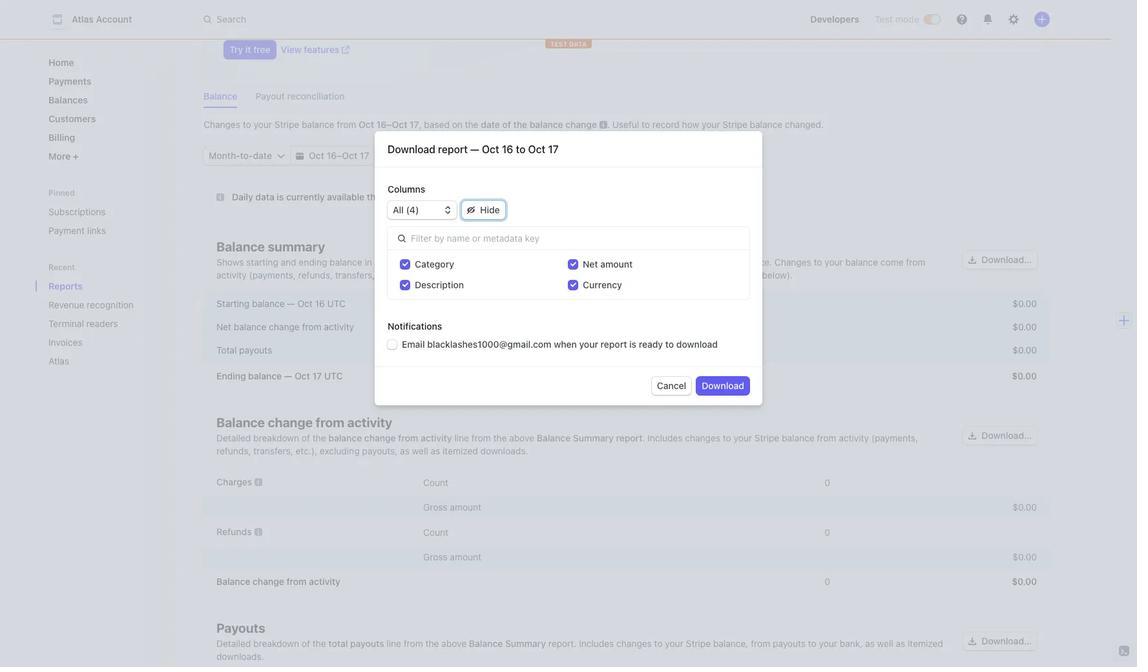 Task type: describe. For each thing, give the bounding box(es) containing it.
payment links link
[[43, 220, 167, 241]]

. for includes
[[643, 432, 645, 443]]

balance inside row
[[217, 576, 250, 587]]

test
[[551, 40, 568, 48]]

schedule…
[[461, 150, 509, 161]]

access
[[224, 3, 254, 14]]

below).
[[763, 270, 793, 281]]

payouts inside row
[[239, 345, 272, 356]]

0 vertical spatial changes
[[204, 119, 240, 130]]

date inside popup button
[[253, 150, 272, 161]]

additional
[[457, 191, 500, 202]]

reports link
[[43, 275, 149, 297]]

month-to-date
[[209, 150, 272, 161]]

revenue recognition link
[[43, 294, 149, 315]]

atlas account
[[72, 14, 132, 25]]

subscriptions link
[[43, 201, 167, 222]]

17 left the utc button
[[360, 150, 369, 161]]

1 vertical spatial revenue
[[335, 16, 368, 27]]

etc.)
[[378, 270, 397, 281]]

starting inside balance summary shows starting and ending balance in your stripe account. starting balance is the sum of your available balance and pending balance. changes to your balance come from activity (payments, refunds, transfers, etc.) and from payouts to your bank (aggregated here and broken out in detail in the reports below).
[[461, 257, 495, 268]]

terminal
[[48, 318, 84, 329]]

reports inside 'access out-of-the-box revenue reports that automatically capture your latest stripe data and streamline accrual accounting. you can also import non-stripe transactions and terms or set custom rules to recognize revenue in line with your accounting practices.'
[[358, 3, 388, 14]]

transfers, inside . includes changes to your stripe balance from activity (payments, refunds, transfers, etc.), excluding payouts, as well as itemized downloads.
[[254, 445, 293, 456]]

and right etc.)
[[399, 270, 415, 281]]

recent element
[[36, 275, 178, 372]]

1 gross from the top
[[423, 502, 448, 513]]

row containing net balance change from activity
[[204, 315, 1050, 339]]

16 inside row
[[315, 298, 325, 309]]

stripe inside report. includes changes to your stripe balance, from payouts to your bank, as well as itemized downloads.
[[686, 638, 711, 649]]

customers link
[[43, 108, 167, 129]]

data
[[569, 40, 587, 48]]

0 vertical spatial report
[[438, 143, 468, 155]]

0 horizontal spatial data
[[256, 191, 275, 202]]

to inside . includes changes to your stripe balance from activity (payments, refunds, transfers, etc.), excluding payouts, as well as itemized downloads.
[[723, 432, 732, 443]]

latest
[[522, 3, 545, 14]]

your inside . includes changes to your stripe balance from activity (payments, refunds, transfers, etc.), excluding payouts, as well as itemized downloads.
[[734, 432, 752, 443]]

account
[[96, 14, 132, 25]]

includes for balance change from activity
[[648, 432, 683, 443]]

payment
[[48, 225, 85, 236]]

ending
[[299, 257, 327, 268]]

month-
[[209, 150, 240, 161]]

changed.
[[785, 119, 824, 130]]

how
[[682, 119, 700, 130]]

your up practices.
[[501, 3, 520, 14]]

stripe inside . includes changes to your stripe balance from activity (payments, refunds, transfers, etc.), excluding payouts, as well as itemized downloads.
[[755, 432, 780, 443]]

0 vertical spatial date
[[481, 119, 500, 130]]

category
[[415, 258, 454, 269]]

16 up the utc button
[[377, 119, 387, 130]]

0 vertical spatial amount
[[601, 258, 633, 269]]

recognition
[[87, 299, 134, 310]]

starting inside row
[[217, 298, 250, 309]]

Search search field
[[196, 7, 560, 31]]

when
[[554, 338, 577, 349]]

change up payouts,
[[365, 432, 396, 443]]

1 gross amount from the top
[[423, 502, 482, 513]]

recent navigation links element
[[36, 262, 178, 372]]

utc button
[[380, 147, 422, 165]]

out
[[653, 270, 667, 281]]

links
[[87, 225, 106, 236]]

developers link
[[806, 9, 865, 30]]

accounting.
[[693, 3, 742, 14]]

home
[[48, 57, 74, 68]]

your up here
[[588, 257, 607, 268]]

count for refunds
[[423, 527, 449, 537]]

pinned navigation links element
[[43, 187, 167, 241]]

to inside 'access out-of-the-box revenue reports that automatically capture your latest stripe data and streamline accrual accounting. you can also import non-stripe transactions and terms or set custom rules to recognize revenue in line with your accounting practices.'
[[281, 16, 289, 27]]

transfers, inside balance summary shows starting and ending balance in your stripe account. starting balance is the sum of your available balance and pending balance. changes to your balance come from activity (payments, refunds, transfers, etc.) and from payouts to your bank (aggregated here and broken out in detail in the reports below).
[[335, 270, 375, 281]]

ending
[[217, 370, 246, 381]]

pinned
[[48, 188, 75, 198]]

sum
[[557, 257, 575, 268]]

0 horizontal spatial summary
[[505, 638, 546, 649]]

your left bank,
[[819, 638, 838, 649]]

payout
[[256, 90, 285, 101]]

charges
[[217, 476, 252, 487]]

payouts inside report. includes changes to your stripe balance, from payouts to your bank, as well as itemized downloads.
[[773, 638, 806, 649]]

through
[[367, 191, 401, 202]]

net for net balance change from activity
[[217, 321, 231, 332]]

in inside 'access out-of-the-box revenue reports that automatically capture your latest stripe data and streamline accrual accounting. you can also import non-stripe transactions and terms or set custom rules to recognize revenue in line with your accounting practices.'
[[371, 16, 378, 27]]

svg image for download…
[[969, 256, 977, 264]]

0 horizontal spatial above
[[442, 638, 467, 649]]

1 horizontal spatial summary
[[573, 432, 614, 443]]

downloads. inside report. includes changes to your stripe balance, from payouts to your bank, as well as itemized downloads.
[[217, 651, 264, 662]]

itemized inside . includes changes to your stripe balance from activity (payments, refunds, transfers, etc.), excluding payouts, as well as itemized downloads.
[[443, 445, 478, 456]]

in right ending
[[365, 257, 372, 268]]

refunds, inside . includes changes to your stripe balance from activity (payments, refunds, transfers, etc.), excluding payouts, as well as itemized downloads.
[[217, 445, 251, 456]]

subscriptions
[[48, 206, 106, 217]]

well inside report. includes changes to your stripe balance, from payouts to your bank, as well as itemized downloads.
[[878, 638, 894, 649]]

payments
[[48, 76, 91, 87]]

,
[[419, 119, 422, 130]]

detail
[[679, 270, 702, 281]]

download report — oct 16 to oct 17
[[388, 143, 559, 155]]

payouts right total
[[350, 638, 384, 649]]

0 horizontal spatial –
[[337, 150, 342, 161]]

currency
[[583, 279, 622, 290]]

of up 'etc.),'
[[302, 432, 310, 443]]

readers
[[86, 318, 118, 329]]

grid for balance summary
[[204, 292, 1050, 390]]

balance summary shows starting and ending balance in your stripe account. starting balance is the sum of your available balance and pending balance. changes to your balance come from activity (payments, refunds, transfers, etc.) and from payouts to your bank (aggregated here and broken out in detail in the reports below).
[[217, 239, 926, 281]]

atlas for atlas
[[48, 356, 69, 367]]

daily data is currently available through oct 17 utc . additional data will be available by
[[232, 191, 605, 202]]

download button
[[697, 377, 750, 395]]

itemized inside report. includes changes to your stripe balance, from payouts to your bank, as well as itemized downloads.
[[908, 638, 944, 649]]

non-
[[829, 3, 848, 14]]

1 download… button from the top
[[964, 251, 1037, 269]]

ending balance — oct 17 utc
[[217, 370, 343, 381]]

activity inside balance summary shows starting and ending balance in your stripe account. starting balance is the sum of your available balance and pending balance. changes to your balance come from activity (payments, refunds, transfers, etc.) and from payouts to your bank (aggregated here and broken out in detail in the reports below).
[[217, 270, 247, 281]]

capture
[[467, 3, 499, 14]]

8 row from the top
[[204, 546, 1050, 568]]

2 $0.00 cell from the top
[[837, 551, 1037, 562]]

16 left print
[[502, 143, 513, 155]]

in right out
[[669, 270, 676, 281]]

useful
[[613, 119, 640, 130]]

accounting
[[438, 16, 485, 27]]

changes for payouts
[[617, 638, 652, 649]]

shows
[[217, 257, 244, 268]]

row containing starting balance —
[[204, 292, 1050, 315]]

oct 16 – oct 17
[[309, 150, 369, 161]]

pinned element
[[43, 201, 167, 241]]

2 vertical spatial amount
[[450, 551, 482, 562]]

0 vertical spatial above
[[509, 432, 535, 443]]

svg image for payouts
[[969, 637, 977, 645]]

with
[[397, 16, 415, 27]]

— for download
[[471, 143, 480, 155]]

columns
[[388, 183, 425, 194]]

grid for balance change from activity
[[204, 468, 1050, 596]]

atlas link
[[43, 350, 149, 372]]

detailed for payouts
[[217, 638, 251, 649]]

of left total
[[302, 638, 310, 649]]

terms
[[948, 3, 972, 14]]

17 right through
[[421, 191, 431, 202]]

mode
[[896, 14, 920, 25]]

row containing balance change from activity
[[204, 568, 1050, 596]]

recognize
[[291, 16, 332, 27]]

daily
[[232, 191, 253, 202]]

invoices
[[48, 337, 83, 348]]

report.
[[549, 638, 577, 649]]

record
[[653, 119, 680, 130]]

change up payouts
[[253, 576, 284, 587]]

utc inside button
[[398, 150, 416, 161]]

— for ending
[[284, 370, 292, 381]]

in down pending
[[704, 270, 712, 281]]

1 horizontal spatial data
[[502, 191, 521, 202]]

2 vertical spatial line
[[387, 638, 401, 649]]

free
[[254, 44, 271, 55]]

etc.),
[[296, 445, 317, 456]]

6 row from the top
[[204, 496, 1050, 518]]

0 vertical spatial revenue
[[322, 3, 355, 14]]

is inside balance summary shows starting and ending balance in your stripe account. starting balance is the sum of your available balance and pending balance. changes to your balance come from activity (payments, refunds, transfers, etc.) and from payouts to your bank (aggregated here and broken out in detail in the reports below).
[[532, 257, 539, 268]]

svg image for schedule…
[[448, 152, 456, 160]]

blacklashes1000@gmail.com
[[427, 338, 552, 349]]

that
[[390, 3, 407, 14]]

revenue recognition
[[48, 299, 134, 310]]

reports
[[48, 281, 83, 292]]

can
[[762, 3, 777, 14]]

come
[[881, 257, 904, 268]]

0 for gross amount
[[825, 477, 831, 488]]

more
[[48, 151, 73, 162]]

row containing charges
[[204, 468, 1050, 496]]

test data
[[551, 40, 587, 48]]

box
[[304, 3, 319, 14]]

breakdown for payouts
[[253, 638, 299, 649]]

tab list containing balance
[[204, 87, 1050, 108]]



Task type: vqa. For each thing, say whether or not it's contained in the screenshot.
EU icon
no



Task type: locate. For each thing, give the bounding box(es) containing it.
$0.00 cell
[[837, 502, 1037, 513], [837, 551, 1037, 562]]

revenue
[[48, 299, 84, 310]]

cell
[[217, 502, 417, 513]]

summary
[[268, 239, 325, 254]]

detailed up charges
[[217, 432, 251, 443]]

1 vertical spatial above
[[442, 638, 467, 649]]

balance
[[302, 119, 335, 130], [530, 119, 563, 130], [750, 119, 783, 130], [330, 257, 362, 268], [497, 257, 530, 268], [648, 257, 680, 268], [846, 257, 879, 268], [252, 298, 285, 309], [234, 321, 267, 332], [248, 370, 282, 381], [329, 432, 362, 443], [782, 432, 815, 443]]

0 horizontal spatial available
[[327, 191, 365, 202]]

0 cell for $0.00
[[630, 523, 831, 541]]

0 vertical spatial download…
[[982, 254, 1032, 265]]

your left balance,
[[665, 638, 684, 649]]

0 vertical spatial refunds,
[[298, 270, 333, 281]]

1 vertical spatial atlas
[[48, 356, 69, 367]]

your down automatically
[[417, 16, 436, 27]]

1 vertical spatial 0 cell
[[630, 523, 831, 541]]

download…
[[982, 254, 1032, 265], [982, 430, 1032, 441], [982, 635, 1032, 646]]

1 vertical spatial download…
[[982, 430, 1032, 441]]

activity
[[217, 270, 247, 281], [324, 321, 354, 332], [347, 415, 393, 430], [421, 432, 452, 443], [839, 432, 869, 443], [309, 576, 340, 587]]

is left ready
[[630, 338, 637, 349]]

balance inside . includes changes to your stripe balance from activity (payments, refunds, transfers, etc.), excluding payouts, as well as itemized downloads.
[[782, 432, 815, 443]]

search
[[217, 14, 246, 25]]

1 horizontal spatial (payments,
[[872, 432, 919, 443]]

as
[[400, 445, 410, 456], [431, 445, 440, 456], [866, 638, 875, 649], [896, 638, 906, 649]]

atlas down 'invoices'
[[48, 356, 69, 367]]

also
[[780, 3, 797, 14]]

. includes changes to your stripe balance from activity (payments, refunds, transfers, etc.), excluding payouts, as well as itemized downloads.
[[217, 432, 919, 456]]

to-
[[240, 150, 253, 161]]

your down payout
[[254, 119, 272, 130]]

and left streamline
[[596, 3, 612, 14]]

0 vertical spatial line
[[380, 16, 395, 27]]

try it free
[[229, 44, 271, 55]]

access out-of-the-box revenue reports that automatically capture your latest stripe data and streamline accrual accounting. you can also import non-stripe transactions and terms or set custom rules to recognize revenue in line with your accounting practices.
[[224, 3, 998, 27]]

download… button for balance change from activity
[[964, 427, 1037, 445]]

0 horizontal spatial date
[[253, 150, 272, 161]]

1 vertical spatial 0
[[825, 527, 831, 537]]

revenue right recognize
[[335, 16, 368, 27]]

2 0 cell from the top
[[630, 523, 831, 541]]

1 vertical spatial date
[[253, 150, 272, 161]]

0 horizontal spatial itemized
[[443, 445, 478, 456]]

change down 'starting balance — oct 16 utc'
[[269, 321, 300, 332]]

0 cell for gross amount
[[630, 473, 831, 491]]

reports left "that"
[[358, 3, 388, 14]]

0 vertical spatial transfers,
[[335, 270, 375, 281]]

9 row from the top
[[204, 568, 1050, 596]]

1 breakdown from the top
[[253, 432, 299, 443]]

2 gross amount from the top
[[423, 551, 482, 562]]

1 horizontal spatial starting
[[461, 257, 495, 268]]

from
[[337, 119, 356, 130], [907, 257, 926, 268], [417, 270, 437, 281], [302, 321, 322, 332], [316, 415, 345, 430], [398, 432, 418, 443], [472, 432, 491, 443], [817, 432, 837, 443], [287, 576, 307, 587], [404, 638, 423, 649], [751, 638, 771, 649]]

2 grid from the top
[[204, 468, 1050, 596]]

2 detailed from the top
[[217, 638, 251, 649]]

0 vertical spatial –
[[387, 119, 392, 130]]

invoices link
[[43, 332, 149, 353]]

1 vertical spatial detailed
[[217, 638, 251, 649]]

changes up "below)."
[[775, 257, 812, 268]]

2 vertical spatial is
[[630, 338, 637, 349]]

balances
[[48, 94, 88, 105]]

reconciliation
[[287, 90, 345, 101]]

0 horizontal spatial downloads.
[[217, 651, 264, 662]]

transfers, left etc.)
[[335, 270, 375, 281]]

of
[[503, 119, 511, 130], [577, 257, 586, 268], [302, 432, 310, 443], [302, 638, 310, 649]]

line inside 'access out-of-the-box revenue reports that automatically capture your latest stripe data and streamline accrual accounting. you can also import non-stripe transactions and terms or set custom rules to recognize revenue in line with your accounting practices.'
[[380, 16, 395, 27]]

$0.00
[[1013, 298, 1037, 309], [1013, 321, 1037, 332], [1013, 345, 1037, 356], [1012, 370, 1037, 381], [1013, 502, 1037, 513], [1013, 551, 1037, 562], [1012, 576, 1037, 587]]

date
[[481, 119, 500, 130], [253, 150, 272, 161]]

0 cell
[[630, 473, 831, 491], [630, 523, 831, 541]]

0 horizontal spatial download
[[388, 143, 436, 155]]

set
[[985, 3, 998, 14]]

5 row from the top
[[204, 468, 1050, 496]]

1 vertical spatial —
[[287, 298, 295, 309]]

1 horizontal spatial transfers,
[[335, 270, 375, 281]]

net for net amount
[[583, 258, 598, 269]]

features
[[304, 44, 339, 55]]

0 vertical spatial well
[[412, 445, 428, 456]]

date right the month-
[[253, 150, 272, 161]]

from inside report. includes changes to your stripe balance, from payouts to your bank, as well as itemized downloads.
[[751, 638, 771, 649]]

billing
[[48, 132, 75, 143]]

1 balance change from activity from the top
[[217, 415, 393, 430]]

svg image inside hide button
[[467, 206, 475, 214]]

in left with
[[371, 16, 378, 27]]

0 vertical spatial .
[[608, 119, 610, 130]]

download… for payouts
[[982, 635, 1032, 646]]

— for starting
[[287, 298, 295, 309]]

2 vertical spatial report
[[616, 432, 643, 443]]

data up data
[[575, 3, 594, 14]]

print
[[524, 150, 544, 161]]

0 horizontal spatial starting
[[217, 298, 250, 309]]

0 horizontal spatial well
[[412, 445, 428, 456]]

– down changes to your stripe balance from oct 16 – oct 17 , based on the
[[337, 150, 342, 161]]

is
[[277, 191, 284, 202], [532, 257, 539, 268], [630, 338, 637, 349]]

4 row from the top
[[204, 362, 1050, 390]]

download inside button
[[702, 380, 745, 391]]

out-
[[257, 3, 274, 14]]

data inside 'access out-of-the-box revenue reports that automatically capture your latest stripe data and streamline accrual accounting. you can also import non-stripe transactions and terms or set custom rules to recognize revenue in line with your accounting practices.'
[[575, 3, 594, 14]]

svg image
[[277, 152, 285, 160], [969, 432, 977, 440], [969, 637, 977, 645]]

0 vertical spatial balance change from activity
[[217, 415, 393, 430]]

. for useful
[[608, 119, 610, 130]]

detailed down payouts
[[217, 638, 251, 649]]

changes inside . includes changes to your stripe balance from activity (payments, refunds, transfers, etc.), excluding payouts, as well as itemized downloads.
[[685, 432, 721, 443]]

detailed for balance change from activity
[[217, 432, 251, 443]]

2 breakdown from the top
[[253, 638, 299, 649]]

svg image
[[296, 152, 304, 160], [385, 152, 393, 160], [448, 152, 456, 160], [217, 193, 224, 201], [467, 206, 475, 214], [969, 256, 977, 264]]

(payments, inside . includes changes to your stripe balance from activity (payments, refunds, transfers, etc.), excluding payouts, as well as itemized downloads.
[[872, 432, 919, 443]]

0 vertical spatial is
[[277, 191, 284, 202]]

balance change from activity up 'etc.),'
[[217, 415, 393, 430]]

. inside . includes changes to your stripe balance from activity (payments, refunds, transfers, etc.), excluding payouts, as well as itemized downloads.
[[643, 432, 645, 443]]

0 horizontal spatial includes
[[579, 638, 614, 649]]

breakdown up 'etc.),'
[[253, 432, 299, 443]]

your left come
[[825, 257, 843, 268]]

0 vertical spatial breakdown
[[253, 432, 299, 443]]

0 horizontal spatial reports
[[358, 3, 388, 14]]

breakdown down payouts
[[253, 638, 299, 649]]

1 horizontal spatial refunds,
[[298, 270, 333, 281]]

svg image for utc
[[385, 152, 393, 160]]

balance inside balance summary shows starting and ending balance in your stripe account. starting balance is the sum of your available balance and pending balance. changes to your balance come from activity (payments, refunds, transfers, etc.) and from payouts to your bank (aggregated here and broken out in detail in the reports below).
[[217, 239, 265, 254]]

will
[[523, 191, 538, 202]]

from inside . includes changes to your stripe balance from activity (payments, refunds, transfers, etc.), excluding payouts, as well as itemized downloads.
[[817, 432, 837, 443]]

row containing refunds
[[204, 518, 1050, 546]]

and left terms
[[930, 3, 945, 14]]

of inside balance summary shows starting and ending balance in your stripe account. starting balance is the sum of your available balance and pending balance. changes to your balance come from activity (payments, refunds, transfers, etc.) and from payouts to your bank (aggregated here and broken out in detail in the reports below).
[[577, 257, 586, 268]]

includes down cancel button
[[648, 432, 683, 443]]

16 down changes to your stripe balance from oct 16 – oct 17 , based on the
[[327, 150, 337, 161]]

balance change from activity for 0
[[217, 576, 340, 587]]

0 horizontal spatial transfers,
[[254, 445, 293, 456]]

3 0 from the top
[[825, 576, 831, 587]]

atlas for atlas account
[[72, 14, 94, 25]]

total
[[329, 638, 348, 649]]

customers
[[48, 113, 96, 124]]

2 horizontal spatial .
[[643, 432, 645, 443]]

svg image for hide
[[467, 206, 475, 214]]

payouts right 'total'
[[239, 345, 272, 356]]

core navigation links element
[[43, 52, 167, 167]]

and down summary
[[281, 257, 296, 268]]

download… button for payouts
[[964, 632, 1037, 650]]

net up here
[[583, 258, 598, 269]]

net up 'total'
[[217, 321, 231, 332]]

includes for payouts
[[579, 638, 614, 649]]

and down net amount at the right of the page
[[604, 270, 619, 281]]

atlas inside atlas 'link'
[[48, 356, 69, 367]]

notifications
[[388, 320, 442, 331]]

row containing total payouts
[[204, 339, 1050, 362]]

1 vertical spatial refunds,
[[217, 445, 251, 456]]

0 vertical spatial itemized
[[443, 445, 478, 456]]

1 vertical spatial transfers,
[[254, 445, 293, 456]]

reports down balance.
[[730, 270, 760, 281]]

grid
[[204, 292, 1050, 390], [204, 468, 1050, 596]]

0 vertical spatial downloads.
[[481, 445, 528, 456]]

changes inside report. includes changes to your stripe balance, from payouts to your bank, as well as itemized downloads.
[[617, 638, 652, 649]]

email blacklashes1000@gmail.com when your report is ready to download
[[402, 338, 718, 349]]

17 inside row
[[313, 370, 322, 381]]

svg image inside the utc button
[[385, 152, 393, 160]]

you
[[744, 3, 760, 14]]

balance change from activity inside grid
[[217, 576, 340, 587]]

well right bank,
[[878, 638, 894, 649]]

payments link
[[43, 70, 167, 92]]

available left by
[[553, 191, 590, 202]]

2 download… from the top
[[982, 430, 1032, 441]]

0 vertical spatial 0 cell
[[630, 473, 831, 491]]

is up (aggregated
[[532, 257, 539, 268]]

itemized
[[443, 445, 478, 456], [908, 638, 944, 649]]

0 horizontal spatial refunds,
[[217, 445, 251, 456]]

1 horizontal spatial reports
[[730, 270, 760, 281]]

1 vertical spatial .
[[452, 191, 454, 202]]

1 horizontal spatial download
[[702, 380, 745, 391]]

download… for balance change from activity
[[982, 430, 1032, 441]]

your down download button
[[734, 432, 752, 443]]

1 vertical spatial reports
[[730, 270, 760, 281]]

3 download… button from the top
[[964, 632, 1037, 650]]

changes
[[685, 432, 721, 443], [617, 638, 652, 649]]

grid containing starting balance —
[[204, 292, 1050, 390]]

atlas left account
[[72, 14, 94, 25]]

changes inside balance summary shows starting and ending balance in your stripe account. starting balance is the sum of your available balance and pending balance. changes to your balance come from activity (payments, refunds, transfers, etc.) and from payouts to your bank (aggregated here and broken out in detail in the reports below).
[[775, 257, 812, 268]]

1 horizontal spatial above
[[509, 432, 535, 443]]

transfers,
[[335, 270, 375, 281], [254, 445, 293, 456]]

0 horizontal spatial changes
[[204, 119, 240, 130]]

1 vertical spatial changes
[[775, 257, 812, 268]]

atlas inside "atlas account" button
[[72, 14, 94, 25]]

download down download at right
[[702, 380, 745, 391]]

includes right report.
[[579, 638, 614, 649]]

1 0 from the top
[[825, 477, 831, 488]]

date up download report — oct 16 to oct 17
[[481, 119, 500, 130]]

– left ,
[[387, 119, 392, 130]]

(aggregated
[[529, 270, 580, 281]]

2 horizontal spatial available
[[609, 257, 645, 268]]

available up the broken
[[609, 257, 645, 268]]

payouts inside balance summary shows starting and ending balance in your stripe account. starting balance is the sum of your available balance and pending balance. changes to your balance come from activity (payments, refunds, transfers, etc.) and from payouts to your bank (aggregated here and broken out in detail in the reports below).
[[439, 270, 472, 281]]

data right daily
[[256, 191, 275, 202]]

0 for $0.00
[[825, 527, 831, 537]]

0 vertical spatial gross amount
[[423, 502, 482, 513]]

1 detailed from the top
[[217, 432, 251, 443]]

refunds, down ending
[[298, 270, 333, 281]]

view features link
[[281, 43, 350, 56]]

1 horizontal spatial available
[[553, 191, 590, 202]]

0 vertical spatial summary
[[573, 432, 614, 443]]

includes inside report. includes changes to your stripe balance, from payouts to your bank, as well as itemized downloads.
[[579, 638, 614, 649]]

1 vertical spatial well
[[878, 638, 894, 649]]

svg image inside schedule… button
[[448, 152, 456, 160]]

practices.
[[487, 16, 528, 27]]

1 horizontal spatial downloads.
[[481, 445, 528, 456]]

based
[[424, 119, 450, 130]]

detailed breakdown of the balance change from activity line from the above balance summary report
[[217, 432, 643, 443]]

payout reconciliation
[[256, 90, 345, 101]]

svg image for balance change from activity
[[969, 432, 977, 440]]

breakdown for balance change from activity
[[253, 432, 299, 443]]

well inside . includes changes to your stripe balance from activity (payments, refunds, transfers, etc.), excluding payouts, as well as itemized downloads.
[[412, 445, 428, 456]]

refunds, up charges
[[217, 445, 251, 456]]

accrual
[[660, 3, 690, 14]]

0 vertical spatial atlas
[[72, 14, 94, 25]]

payouts right balance,
[[773, 638, 806, 649]]

bank,
[[840, 638, 863, 649]]

16 up 'net balance change from activity'
[[315, 298, 325, 309]]

2 vertical spatial .
[[643, 432, 645, 443]]

(payments, inside balance summary shows starting and ending balance in your stripe account. starting balance is the sum of your available balance and pending balance. changes to your balance come from activity (payments, refunds, transfers, etc.) and from payouts to your bank (aggregated here and broken out in detail in the reports below).
[[249, 270, 296, 281]]

3 download… from the top
[[982, 635, 1032, 646]]

view
[[281, 44, 302, 55]]

2 row from the top
[[204, 315, 1050, 339]]

is left currently
[[277, 191, 284, 202]]

0 vertical spatial starting
[[461, 257, 495, 268]]

17 right print
[[548, 143, 559, 155]]

be
[[540, 191, 551, 202]]

includes inside . includes changes to your stripe balance from activity (payments, refunds, transfers, etc.), excluding payouts, as well as itemized downloads.
[[648, 432, 683, 443]]

1 vertical spatial –
[[337, 150, 342, 161]]

download for download report — oct 16 to oct 17
[[388, 143, 436, 155]]

transfers, left 'etc.),'
[[254, 445, 293, 456]]

refunds, inside balance summary shows starting and ending balance in your stripe account. starting balance is the sum of your available balance and pending balance. changes to your balance come from activity (payments, refunds, transfers, etc.) and from payouts to your bank (aggregated here and broken out in detail in the reports below).
[[298, 270, 333, 281]]

0 horizontal spatial net
[[217, 321, 231, 332]]

or
[[974, 3, 983, 14]]

terminal readers
[[48, 318, 118, 329]]

0 vertical spatial 0
[[825, 477, 831, 488]]

2 horizontal spatial is
[[630, 338, 637, 349]]

1 horizontal spatial well
[[878, 638, 894, 649]]

1 grid from the top
[[204, 292, 1050, 390]]

0 horizontal spatial (payments,
[[249, 270, 296, 281]]

balance,
[[714, 638, 749, 649]]

1 vertical spatial changes
[[617, 638, 652, 649]]

line
[[380, 16, 395, 27], [455, 432, 469, 443], [387, 638, 401, 649]]

0 vertical spatial —
[[471, 143, 480, 155]]

stripe inside balance summary shows starting and ending balance in your stripe account. starting balance is the sum of your available balance and pending balance. changes to your balance come from activity (payments, refunds, transfers, etc.) and from payouts to your bank (aggregated here and broken out in detail in the reports below).
[[396, 257, 420, 268]]

tab list
[[204, 87, 1050, 108]]

2 vertical spatial svg image
[[969, 637, 977, 645]]

try
[[229, 44, 243, 55]]

available
[[327, 191, 365, 202], [553, 191, 590, 202], [609, 257, 645, 268]]

data left will in the left top of the page
[[502, 191, 521, 202]]

reports inside balance summary shows starting and ending balance in your stripe account. starting balance is the sum of your available balance and pending balance. changes to your balance come from activity (payments, refunds, transfers, etc.) and from payouts to your bank (aggregated here and broken out in detail in the reports below).
[[730, 270, 760, 281]]

0 horizontal spatial atlas
[[48, 356, 69, 367]]

by
[[593, 191, 603, 202]]

hide button
[[462, 201, 505, 219]]

2 download… button from the top
[[964, 427, 1037, 445]]

1 vertical spatial svg image
[[969, 432, 977, 440]]

—
[[471, 143, 480, 155], [287, 298, 295, 309], [284, 370, 292, 381]]

balance change from activity up payouts
[[217, 576, 340, 587]]

change left useful
[[566, 119, 597, 130]]

and up the detail
[[683, 257, 698, 268]]

1 row from the top
[[204, 292, 1050, 315]]

0 vertical spatial changes
[[685, 432, 721, 443]]

row
[[204, 292, 1050, 315], [204, 315, 1050, 339], [204, 339, 1050, 362], [204, 362, 1050, 390], [204, 468, 1050, 496], [204, 496, 1050, 518], [204, 518, 1050, 546], [204, 546, 1050, 568], [204, 568, 1050, 596]]

your right how in the right of the page
[[702, 119, 720, 130]]

1 vertical spatial balance change from activity
[[217, 576, 340, 587]]

of right sum
[[577, 257, 586, 268]]

payout reconciliation link
[[256, 87, 353, 108]]

balance change from activity for detailed breakdown of the
[[217, 415, 393, 430]]

download down ,
[[388, 143, 436, 155]]

detailed breakdown of the total payouts line from the above balance summary
[[217, 638, 546, 649]]

download for download
[[702, 380, 745, 391]]

2 0 from the top
[[825, 527, 831, 537]]

home link
[[43, 52, 167, 73]]

2 vertical spatial download… button
[[964, 632, 1037, 650]]

1 horizontal spatial –
[[387, 119, 392, 130]]

account.
[[423, 257, 459, 268]]

here
[[583, 270, 601, 281]]

your left bank
[[485, 270, 504, 281]]

test mode
[[875, 14, 920, 25]]

0 vertical spatial svg image
[[277, 152, 285, 160]]

month-to-date button
[[204, 147, 290, 165]]

ready
[[639, 338, 663, 349]]

17 down 'net balance change from activity'
[[313, 370, 322, 381]]

2 vertical spatial download…
[[982, 635, 1032, 646]]

downloads. inside . includes changes to your stripe balance from activity (payments, refunds, transfers, etc.), excluding payouts, as well as itemized downloads.
[[481, 445, 528, 456]]

your right when
[[580, 338, 599, 349]]

stripe
[[548, 3, 573, 14], [848, 3, 873, 14], [275, 119, 299, 130], [723, 119, 748, 130], [396, 257, 420, 268], [755, 432, 780, 443], [686, 638, 711, 649]]

balance.
[[737, 257, 772, 268]]

changes down balance link
[[204, 119, 240, 130]]

1 vertical spatial net
[[217, 321, 231, 332]]

1 download… from the top
[[982, 254, 1032, 265]]

grid containing charges
[[204, 468, 1050, 596]]

1 vertical spatial count
[[423, 527, 449, 537]]

0 vertical spatial $0.00 cell
[[837, 502, 1037, 513]]

view features
[[281, 44, 339, 55]]

1 vertical spatial amount
[[450, 502, 482, 513]]

changes for balance change from activity
[[685, 432, 721, 443]]

7 row from the top
[[204, 518, 1050, 546]]

automatically
[[409, 3, 465, 14]]

available inside balance summary shows starting and ending balance in your stripe account. starting balance is the sum of your available balance and pending balance. changes to your balance come from activity (payments, refunds, transfers, etc.) and from payouts to your bank (aggregated here and broken out in detail in the reports below).
[[609, 257, 645, 268]]

1 0 cell from the top
[[630, 473, 831, 491]]

1 $0.00 cell from the top
[[837, 502, 1037, 513]]

starting down shows
[[217, 298, 250, 309]]

total
[[217, 345, 237, 356]]

1 vertical spatial gross
[[423, 551, 448, 562]]

2 balance change from activity from the top
[[217, 576, 340, 587]]

more button
[[43, 145, 167, 167]]

1 vertical spatial report
[[601, 338, 627, 349]]

payouts down account.
[[439, 270, 472, 281]]

well down detailed breakdown of the balance change from activity line from the above balance summary report
[[412, 445, 428, 456]]

of up "schedule…"
[[503, 119, 511, 130]]

activity inside . includes changes to your stripe balance from activity (payments, refunds, transfers, etc.), excluding payouts, as well as itemized downloads.
[[839, 432, 869, 443]]

starting right account.
[[461, 257, 495, 268]]

reports
[[358, 3, 388, 14], [730, 270, 760, 281]]

0 vertical spatial download
[[388, 143, 436, 155]]

1 vertical spatial is
[[532, 257, 539, 268]]

Filter by name or metadata key text field
[[406, 227, 739, 250]]

your up etc.)
[[375, 257, 393, 268]]

2 count from the top
[[423, 527, 449, 537]]

description
[[415, 279, 464, 290]]

custom
[[224, 16, 255, 27]]

1 vertical spatial starting
[[217, 298, 250, 309]]

of-
[[274, 3, 287, 14]]

17 left based on the left top of page
[[410, 119, 419, 130]]

1 count from the top
[[423, 477, 449, 488]]

net inside row
[[217, 321, 231, 332]]

1 vertical spatial gross amount
[[423, 551, 482, 562]]

. useful to record how your stripe balance changed.
[[608, 119, 824, 130]]

row containing ending balance —
[[204, 362, 1050, 390]]

1 vertical spatial download… button
[[964, 427, 1037, 445]]

1 vertical spatial $0.00 cell
[[837, 551, 1037, 562]]

revenue right box
[[322, 3, 355, 14]]

1 horizontal spatial changes
[[775, 257, 812, 268]]

1 vertical spatial summary
[[505, 638, 546, 649]]

2 gross from the top
[[423, 551, 448, 562]]

transactions
[[876, 3, 927, 14]]

svg image inside month-to-date popup button
[[277, 152, 285, 160]]

17
[[410, 119, 419, 130], [548, 143, 559, 155], [360, 150, 369, 161], [421, 191, 431, 202], [313, 370, 322, 381]]

0 horizontal spatial is
[[277, 191, 284, 202]]

1 vertical spatial line
[[455, 432, 469, 443]]

(payments,
[[249, 270, 296, 281], [872, 432, 919, 443]]

count for charges
[[423, 477, 449, 488]]

available left through
[[327, 191, 365, 202]]

3 row from the top
[[204, 339, 1050, 362]]

0 horizontal spatial .
[[452, 191, 454, 202]]

bank
[[506, 270, 526, 281]]

change up 'etc.),'
[[268, 415, 313, 430]]

schedule… button
[[443, 147, 514, 165]]



